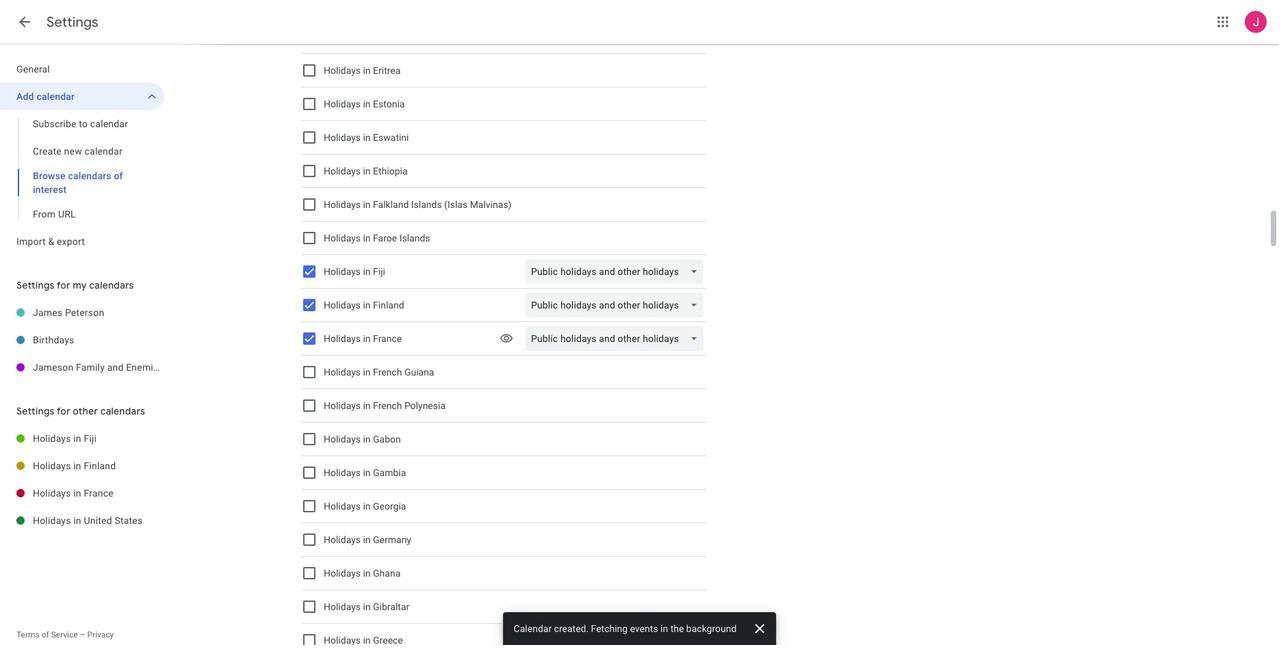 Task type: locate. For each thing, give the bounding box(es) containing it.
1 vertical spatial holidays in france
[[33, 488, 114, 499]]

united
[[84, 516, 112, 527]]

from
[[33, 209, 56, 220]]

jameson
[[33, 362, 74, 373]]

settings for my calendars tree
[[0, 299, 231, 381]]

jameson family and enemies bbq and brawl
[[33, 362, 231, 373]]

0 vertical spatial france
[[373, 333, 402, 344]]

holidays inside tree item
[[33, 516, 71, 527]]

settings down jameson
[[16, 405, 55, 418]]

1 horizontal spatial holidays in france
[[324, 333, 402, 344]]

general
[[16, 64, 50, 75]]

1 vertical spatial islands
[[400, 233, 430, 244]]

finland
[[373, 300, 404, 311], [84, 461, 116, 472]]

islands for faroe
[[400, 233, 430, 244]]

1 vertical spatial finland
[[84, 461, 116, 472]]

2 vertical spatial settings
[[16, 405, 55, 418]]

for for my
[[57, 279, 70, 292]]

holidays in gabon
[[324, 434, 401, 445]]

0 vertical spatial french
[[373, 367, 402, 378]]

1 vertical spatial fiji
[[84, 433, 97, 444]]

and right bbq
[[188, 362, 204, 373]]

holidays in finland inside tree item
[[33, 461, 116, 472]]

1 vertical spatial french
[[373, 401, 402, 412]]

holidays in france tree item
[[0, 480, 164, 507]]

0 horizontal spatial finland
[[84, 461, 116, 472]]

1 horizontal spatial of
[[114, 171, 123, 181]]

gabon
[[373, 434, 401, 445]]

calendars up holidays in fiji link
[[100, 405, 145, 418]]

1 horizontal spatial fiji
[[373, 266, 385, 277]]

france inside tree item
[[84, 488, 114, 499]]

add
[[16, 91, 34, 102]]

islands left (islas
[[411, 199, 442, 210]]

0 vertical spatial calendars
[[68, 171, 111, 181]]

france up holidays in united states link
[[84, 488, 114, 499]]

0 vertical spatial holidays in finland
[[324, 300, 404, 311]]

add calendar tree item
[[0, 83, 164, 110]]

germany
[[373, 535, 412, 546]]

0 vertical spatial holidays in fiji
[[324, 266, 385, 277]]

fiji down holidays in faroe islands
[[373, 266, 385, 277]]

group containing subscribe to calendar
[[0, 110, 164, 228]]

settings right go back icon
[[47, 14, 98, 31]]

interest
[[33, 184, 67, 195]]

for left other on the left bottom
[[57, 405, 70, 418]]

calendars down create new calendar
[[68, 171, 111, 181]]

birthdays tree item
[[0, 327, 164, 354]]

holidays in france
[[324, 333, 402, 344], [33, 488, 114, 499]]

holidays in france up holidays in french guiana
[[324, 333, 402, 344]]

settings heading
[[47, 14, 98, 31]]

1 horizontal spatial finland
[[373, 300, 404, 311]]

jameson family and enemies bbq and brawl link
[[33, 354, 231, 381]]

holidays in finland down holidays in faroe islands
[[324, 300, 404, 311]]

1 vertical spatial holidays in finland
[[33, 461, 116, 472]]

0 horizontal spatial holidays in fiji
[[33, 433, 97, 444]]

holidays in finland up holidays in france tree item
[[33, 461, 116, 472]]

2 french from the top
[[373, 401, 402, 412]]

1 and from the left
[[107, 362, 124, 373]]

james
[[33, 307, 62, 318]]

2 vertical spatial calendars
[[100, 405, 145, 418]]

2 vertical spatial calendar
[[85, 146, 122, 157]]

finland down faroe
[[373, 300, 404, 311]]

0 vertical spatial calendar
[[37, 91, 75, 102]]

0 vertical spatial settings
[[47, 14, 98, 31]]

of inside browse calendars of interest
[[114, 171, 123, 181]]

1 vertical spatial france
[[84, 488, 114, 499]]

settings
[[47, 14, 98, 31], [16, 279, 55, 292], [16, 405, 55, 418]]

holidays in france up holidays in united states tree item
[[33, 488, 114, 499]]

terms of service – privacy
[[16, 631, 114, 640]]

brawl
[[206, 362, 231, 373]]

0 horizontal spatial and
[[107, 362, 124, 373]]

islands
[[411, 199, 442, 210], [400, 233, 430, 244]]

holidays in fiji link
[[33, 425, 164, 453]]

polynesia
[[405, 401, 446, 412]]

settings for other calendars
[[16, 405, 145, 418]]

family
[[76, 362, 105, 373]]

terms
[[16, 631, 40, 640]]

0 horizontal spatial fiji
[[84, 433, 97, 444]]

france up holidays in french guiana
[[373, 333, 402, 344]]

1 horizontal spatial and
[[188, 362, 204, 373]]

tree
[[0, 55, 164, 255]]

1 vertical spatial for
[[57, 405, 70, 418]]

subscribe to calendar
[[33, 118, 128, 129]]

the
[[671, 624, 684, 635]]

calendars right my
[[89, 279, 134, 292]]

1 vertical spatial settings
[[16, 279, 55, 292]]

1 for from the top
[[57, 279, 70, 292]]

1 vertical spatial holidays in fiji
[[33, 433, 97, 444]]

go back image
[[16, 14, 33, 30]]

None field
[[526, 260, 709, 284], [526, 293, 709, 318], [526, 327, 709, 351], [526, 260, 709, 284], [526, 293, 709, 318], [526, 327, 709, 351]]

of
[[114, 171, 123, 181], [42, 631, 49, 640]]

french left guiana
[[373, 367, 402, 378]]

finland inside tree item
[[84, 461, 116, 472]]

holidays in finland tree item
[[0, 453, 164, 480]]

and right family
[[107, 362, 124, 373]]

privacy link
[[87, 631, 114, 640]]

1 horizontal spatial holidays in fiji
[[324, 266, 385, 277]]

calendar
[[37, 91, 75, 102], [90, 118, 128, 129], [85, 146, 122, 157]]

0 vertical spatial islands
[[411, 199, 442, 210]]

james peterson tree item
[[0, 299, 164, 327]]

in
[[363, 65, 371, 76], [363, 99, 371, 110], [363, 132, 371, 143], [363, 166, 371, 177], [363, 199, 371, 210], [363, 233, 371, 244], [363, 266, 371, 277], [363, 300, 371, 311], [363, 333, 371, 344], [363, 367, 371, 378], [363, 401, 371, 412], [73, 433, 81, 444], [363, 434, 371, 445], [73, 461, 81, 472], [363, 468, 371, 479], [73, 488, 81, 499], [363, 501, 371, 512], [73, 516, 81, 527], [363, 535, 371, 546], [363, 568, 371, 579], [363, 602, 371, 613], [661, 624, 668, 635]]

fiji down other on the left bottom
[[84, 433, 97, 444]]

holidays in gibraltar
[[324, 602, 410, 613]]

birthdays
[[33, 335, 74, 346]]

new
[[64, 146, 82, 157]]

fiji
[[373, 266, 385, 277], [84, 433, 97, 444]]

holidays in fiji
[[324, 266, 385, 277], [33, 433, 97, 444]]

0 vertical spatial of
[[114, 171, 123, 181]]

–
[[80, 631, 85, 640]]

calendar right to
[[90, 118, 128, 129]]

holidays in united states tree item
[[0, 507, 164, 535]]

finland up holidays in france link
[[84, 461, 116, 472]]

french for guiana
[[373, 367, 402, 378]]

in inside tree item
[[73, 516, 81, 527]]

holidays in ethiopia
[[324, 166, 408, 177]]

0 horizontal spatial holidays in france
[[33, 488, 114, 499]]

1 horizontal spatial holidays in finland
[[324, 300, 404, 311]]

french up gabon
[[373, 401, 402, 412]]

eritrea
[[373, 65, 401, 76]]

group
[[0, 110, 164, 228]]

holidays in fiji inside tree item
[[33, 433, 97, 444]]

holidays in fiji down holidays in faroe islands
[[324, 266, 385, 277]]

0 horizontal spatial holidays in finland
[[33, 461, 116, 472]]

0 horizontal spatial france
[[84, 488, 114, 499]]

1 vertical spatial calendars
[[89, 279, 134, 292]]

fiji inside tree item
[[84, 433, 97, 444]]

settings up james
[[16, 279, 55, 292]]

for
[[57, 279, 70, 292], [57, 405, 70, 418]]

events
[[630, 624, 658, 635]]

0 vertical spatial for
[[57, 279, 70, 292]]

my
[[73, 279, 87, 292]]

background
[[687, 624, 737, 635]]

holidays in ghana
[[324, 568, 401, 579]]

for left my
[[57, 279, 70, 292]]

holidays in fiji down settings for other calendars
[[33, 433, 97, 444]]

calendars for my
[[89, 279, 134, 292]]

1 french from the top
[[373, 367, 402, 378]]

calendar up the subscribe
[[37, 91, 75, 102]]

settings for other calendars tree
[[0, 425, 164, 535]]

0 vertical spatial finland
[[373, 300, 404, 311]]

of down create new calendar
[[114, 171, 123, 181]]

james peterson
[[33, 307, 104, 318]]

holidays in finland
[[324, 300, 404, 311], [33, 461, 116, 472]]

holidays in united states link
[[33, 507, 164, 535]]

calendars
[[68, 171, 111, 181], [89, 279, 134, 292], [100, 405, 145, 418]]

islands right faroe
[[400, 233, 430, 244]]

french
[[373, 367, 402, 378], [373, 401, 402, 412]]

of right terms
[[42, 631, 49, 640]]

calendar
[[514, 624, 552, 635]]

france
[[373, 333, 402, 344], [84, 488, 114, 499]]

georgia
[[373, 501, 406, 512]]

2 for from the top
[[57, 405, 70, 418]]

calendar right new
[[85, 146, 122, 157]]

0 horizontal spatial of
[[42, 631, 49, 640]]

1 vertical spatial calendar
[[90, 118, 128, 129]]

gibraltar
[[373, 602, 410, 613]]



Task type: vqa. For each thing, say whether or not it's contained in the screenshot.
JAMES PETERSON
yes



Task type: describe. For each thing, give the bounding box(es) containing it.
holidays in gambia
[[324, 468, 406, 479]]

calendar for create new calendar
[[85, 146, 122, 157]]

falkland
[[373, 199, 409, 210]]

tree containing general
[[0, 55, 164, 255]]

browse
[[33, 171, 66, 181]]

1 horizontal spatial france
[[373, 333, 402, 344]]

0 vertical spatial holidays in france
[[324, 333, 402, 344]]

holidays in faroe islands
[[324, 233, 430, 244]]

1 vertical spatial of
[[42, 631, 49, 640]]

states
[[115, 516, 143, 527]]

ghana
[[373, 568, 401, 579]]

guiana
[[405, 367, 434, 378]]

holidays in finland link
[[33, 453, 164, 480]]

bbq
[[166, 362, 185, 373]]

settings for settings
[[47, 14, 98, 31]]

estonia
[[373, 99, 405, 110]]

ethiopia
[[373, 166, 408, 177]]

holidays in eritrea
[[324, 65, 401, 76]]

holidays in germany
[[324, 535, 412, 546]]

calendar for subscribe to calendar
[[90, 118, 128, 129]]

privacy
[[87, 631, 114, 640]]

subscribe
[[33, 118, 76, 129]]

calendars for other
[[100, 405, 145, 418]]

faroe
[[373, 233, 397, 244]]

browse calendars of interest
[[33, 171, 123, 195]]

holidays in georgia
[[324, 501, 406, 512]]

jameson family and enemies bbq and brawl tree item
[[0, 354, 231, 381]]

calendar inside tree item
[[37, 91, 75, 102]]

import & export
[[16, 236, 85, 247]]

created.
[[554, 624, 589, 635]]

add calendar
[[16, 91, 75, 102]]

to
[[79, 118, 88, 129]]

holidays in france inside tree item
[[33, 488, 114, 499]]

enemies
[[126, 362, 164, 373]]

gambia
[[373, 468, 406, 479]]

(islas
[[444, 199, 468, 210]]

export
[[57, 236, 85, 247]]

holidays in french guiana
[[324, 367, 434, 378]]

holidays inside tree item
[[33, 433, 71, 444]]

birthdays link
[[33, 327, 164, 354]]

service
[[51, 631, 78, 640]]

settings for settings for other calendars
[[16, 405, 55, 418]]

holidays in fiji tree item
[[0, 425, 164, 453]]

settings for my calendars
[[16, 279, 134, 292]]

malvinas)
[[470, 199, 512, 210]]

calendar created. fetching events in the background
[[514, 624, 737, 635]]

eswatini
[[373, 132, 409, 143]]

other
[[73, 405, 98, 418]]

terms of service link
[[16, 631, 78, 640]]

create new calendar
[[33, 146, 122, 157]]

islands for falkland
[[411, 199, 442, 210]]

&
[[48, 236, 54, 247]]

import
[[16, 236, 46, 247]]

url
[[58, 209, 76, 220]]

holidays in estonia
[[324, 99, 405, 110]]

holidays in eswatini
[[324, 132, 409, 143]]

calendars inside browse calendars of interest
[[68, 171, 111, 181]]

create
[[33, 146, 62, 157]]

peterson
[[65, 307, 104, 318]]

settings for settings for my calendars
[[16, 279, 55, 292]]

holidays in united states
[[33, 516, 143, 527]]

2 and from the left
[[188, 362, 204, 373]]

fetching
[[591, 624, 628, 635]]

french for polynesia
[[373, 401, 402, 412]]

holidays in france link
[[33, 480, 164, 507]]

holidays in french polynesia
[[324, 401, 446, 412]]

in inside tree item
[[73, 433, 81, 444]]

for for other
[[57, 405, 70, 418]]

from url
[[33, 209, 76, 220]]

0 vertical spatial fiji
[[373, 266, 385, 277]]

holidays in falkland islands (islas malvinas)
[[324, 199, 512, 210]]



